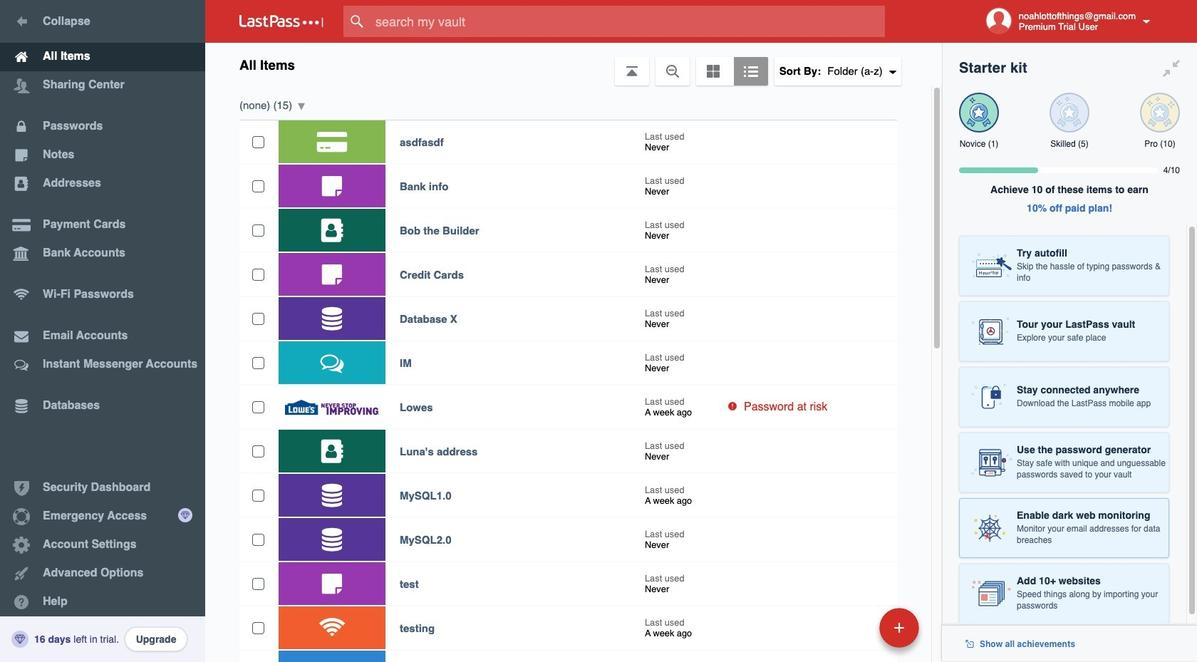 Task type: vqa. For each thing, say whether or not it's contained in the screenshot.
text field
no



Task type: locate. For each thing, give the bounding box(es) containing it.
lastpass image
[[240, 15, 324, 28]]

vault options navigation
[[205, 43, 942, 86]]

search my vault text field
[[344, 6, 913, 37]]

Search search field
[[344, 6, 913, 37]]

main navigation navigation
[[0, 0, 205, 662]]



Task type: describe. For each thing, give the bounding box(es) containing it.
new item element
[[782, 607, 925, 648]]

new item navigation
[[782, 604, 928, 662]]



